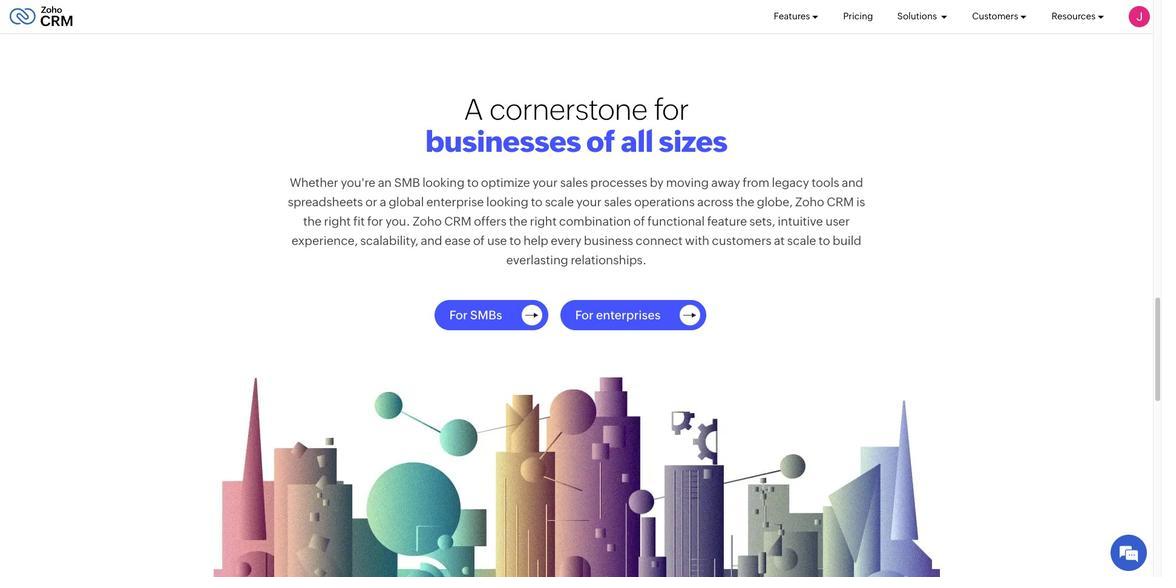 Task type: locate. For each thing, give the bounding box(es) containing it.
of
[[587, 125, 616, 159], [634, 214, 645, 228], [473, 234, 485, 248]]

0 vertical spatial crm
[[827, 195, 854, 209]]

1 horizontal spatial and
[[842, 176, 864, 190]]

the up the help
[[509, 214, 528, 228]]

zoho crm logo image
[[9, 3, 73, 30]]

sales
[[560, 176, 588, 190], [604, 195, 632, 209]]

0 vertical spatial of
[[587, 125, 616, 159]]

optimize
[[481, 176, 530, 190]]

right up the help
[[530, 214, 557, 228]]

the down from
[[736, 195, 755, 209]]

2 horizontal spatial of
[[634, 214, 645, 228]]

0 vertical spatial and
[[842, 176, 864, 190]]

and
[[842, 176, 864, 190], [421, 234, 443, 248]]

a cornerstone for businesses of all sizes
[[426, 93, 728, 159]]

0 horizontal spatial for
[[450, 308, 468, 322]]

1 horizontal spatial crm
[[827, 195, 854, 209]]

crm up ease
[[444, 214, 472, 228]]

looking down optimize
[[487, 195, 529, 209]]

operations
[[635, 195, 695, 209]]

0 vertical spatial scale
[[545, 195, 574, 209]]

1 horizontal spatial looking
[[487, 195, 529, 209]]

0 vertical spatial sales
[[560, 176, 588, 190]]

to left build
[[819, 234, 831, 248]]

2 right from the left
[[530, 214, 557, 228]]

you.
[[386, 214, 410, 228]]

from
[[743, 176, 770, 190]]

of left the use
[[473, 234, 485, 248]]

for right all at the right top of the page
[[654, 93, 689, 127]]

to
[[467, 176, 479, 190], [531, 195, 543, 209], [510, 234, 521, 248], [819, 234, 831, 248]]

resources
[[1052, 11, 1096, 21]]

1 horizontal spatial right
[[530, 214, 557, 228]]

relationships.
[[571, 253, 647, 267]]

solutions
[[898, 11, 939, 21]]

1 vertical spatial of
[[634, 214, 645, 228]]

scale up every
[[545, 195, 574, 209]]

1 vertical spatial crm
[[444, 214, 472, 228]]

1 horizontal spatial the
[[509, 214, 528, 228]]

legacy
[[772, 176, 810, 190]]

0 horizontal spatial for
[[367, 214, 383, 228]]

of left all at the right top of the page
[[587, 125, 616, 159]]

0 horizontal spatial crm
[[444, 214, 472, 228]]

sets,
[[750, 214, 776, 228]]

across
[[698, 195, 734, 209]]

at
[[774, 234, 785, 248]]

to right the use
[[510, 234, 521, 248]]

crm up user
[[827, 195, 854, 209]]

0 vertical spatial zoho
[[796, 195, 825, 209]]

you're
[[341, 176, 376, 190]]

1 horizontal spatial for
[[576, 308, 594, 322]]

sales up combination
[[560, 176, 588, 190]]

1 horizontal spatial of
[[587, 125, 616, 159]]

0 vertical spatial for
[[654, 93, 689, 127]]

1 right from the left
[[324, 214, 351, 228]]

scale down intuitive
[[788, 234, 817, 248]]

james peterson image
[[1129, 6, 1151, 27]]

experience,
[[292, 234, 358, 248]]

right
[[324, 214, 351, 228], [530, 214, 557, 228]]

to up the help
[[531, 195, 543, 209]]

for for for enterprises
[[576, 308, 594, 322]]

0 horizontal spatial right
[[324, 214, 351, 228]]

the
[[736, 195, 755, 209], [303, 214, 322, 228], [509, 214, 528, 228]]

zoho up intuitive
[[796, 195, 825, 209]]

1 vertical spatial for
[[367, 214, 383, 228]]

2 for from the left
[[576, 308, 594, 322]]

intuitive
[[778, 214, 823, 228]]

for left enterprises
[[576, 308, 594, 322]]

looking up "enterprise"
[[423, 176, 465, 190]]

the up experience,
[[303, 214, 322, 228]]

1 vertical spatial sales
[[604, 195, 632, 209]]

for left smbs
[[450, 308, 468, 322]]

zoho
[[796, 195, 825, 209], [413, 214, 442, 228]]

your right optimize
[[533, 176, 558, 190]]

businesses
[[426, 125, 581, 159]]

0 horizontal spatial of
[[473, 234, 485, 248]]

1 horizontal spatial sales
[[604, 195, 632, 209]]

of inside a cornerstone for businesses of all sizes
[[587, 125, 616, 159]]

of up connect
[[634, 214, 645, 228]]

help
[[524, 234, 549, 248]]

scale
[[545, 195, 574, 209], [788, 234, 817, 248]]

1 vertical spatial and
[[421, 234, 443, 248]]

1 vertical spatial looking
[[487, 195, 529, 209]]

for smbs link
[[450, 305, 542, 326]]

sales down processes
[[604, 195, 632, 209]]

crm
[[827, 195, 854, 209], [444, 214, 472, 228]]

a
[[380, 195, 386, 209]]

user
[[826, 214, 850, 228]]

right left fit
[[324, 214, 351, 228]]

sizes
[[659, 125, 728, 159]]

customers
[[712, 234, 772, 248]]

pricing
[[844, 11, 874, 21]]

for
[[450, 308, 468, 322], [576, 308, 594, 322]]

for right fit
[[367, 214, 383, 228]]

0 horizontal spatial looking
[[423, 176, 465, 190]]

resources link
[[1052, 0, 1105, 33]]

your
[[533, 176, 558, 190], [577, 195, 602, 209]]

smbs
[[470, 308, 502, 322]]

for enterprises
[[576, 308, 661, 322]]

0 vertical spatial your
[[533, 176, 558, 190]]

and left ease
[[421, 234, 443, 248]]

zoho down global at the left top
[[413, 214, 442, 228]]

and up is
[[842, 176, 864, 190]]

2 vertical spatial of
[[473, 234, 485, 248]]

build
[[833, 234, 862, 248]]

feature
[[708, 214, 747, 228]]

1 horizontal spatial scale
[[788, 234, 817, 248]]

1 for from the left
[[450, 308, 468, 322]]

1 horizontal spatial zoho
[[796, 195, 825, 209]]

1 vertical spatial zoho
[[413, 214, 442, 228]]

your up combination
[[577, 195, 602, 209]]

1 vertical spatial your
[[577, 195, 602, 209]]

for smbs
[[450, 308, 502, 322]]

looking
[[423, 176, 465, 190], [487, 195, 529, 209]]

0 horizontal spatial your
[[533, 176, 558, 190]]

whether you're an smb looking to optimize your sales processes by moving away from legacy tools and spreadsheets or a global enterprise looking to scale your sales operations across the globe, zoho crm is the right fit for you. zoho crm offers the right combination of functional feature sets, intuitive user experience, scalability, and ease of use to help every business connect with customers at scale to build everlasting relationships.
[[288, 176, 866, 267]]

for
[[654, 93, 689, 127], [367, 214, 383, 228]]

combination
[[559, 214, 631, 228]]

0 horizontal spatial the
[[303, 214, 322, 228]]

1 horizontal spatial for
[[654, 93, 689, 127]]



Task type: vqa. For each thing, say whether or not it's contained in the screenshot.
the leftmost your
yes



Task type: describe. For each thing, give the bounding box(es) containing it.
1 horizontal spatial your
[[577, 195, 602, 209]]

global
[[389, 195, 424, 209]]

for for for smbs
[[450, 308, 468, 322]]

by
[[650, 176, 664, 190]]

enterprises
[[596, 308, 661, 322]]

zoho crm vertical solutions image
[[213, 378, 940, 578]]

0 horizontal spatial zoho
[[413, 214, 442, 228]]

spreadsheets
[[288, 195, 363, 209]]

an
[[378, 176, 392, 190]]

globe,
[[757, 195, 793, 209]]

2 horizontal spatial the
[[736, 195, 755, 209]]

0 vertical spatial looking
[[423, 176, 465, 190]]

connect
[[636, 234, 683, 248]]

tools
[[812, 176, 840, 190]]

1 vertical spatial scale
[[788, 234, 817, 248]]

all
[[621, 125, 654, 159]]

everlasting
[[507, 253, 569, 267]]

features link
[[774, 0, 820, 33]]

pricing link
[[844, 0, 874, 33]]

every
[[551, 234, 582, 248]]

is
[[857, 195, 866, 209]]

ease
[[445, 234, 471, 248]]

0 horizontal spatial sales
[[560, 176, 588, 190]]

moving
[[666, 176, 709, 190]]

whether
[[290, 176, 338, 190]]

away
[[712, 176, 741, 190]]

0 horizontal spatial and
[[421, 234, 443, 248]]

business
[[584, 234, 634, 248]]

or
[[366, 195, 377, 209]]

0 horizontal spatial scale
[[545, 195, 574, 209]]

features
[[774, 11, 810, 21]]

scalability,
[[361, 234, 419, 248]]

with
[[685, 234, 710, 248]]

smb
[[394, 176, 420, 190]]

for enterprises link
[[576, 305, 701, 326]]

use
[[487, 234, 507, 248]]

cornerstone
[[490, 93, 648, 127]]

enterprise
[[427, 195, 484, 209]]

to up "enterprise"
[[467, 176, 479, 190]]

a
[[464, 93, 483, 127]]

for inside a cornerstone for businesses of all sizes
[[654, 93, 689, 127]]

solutions link
[[898, 0, 948, 33]]

for inside whether you're an smb looking to optimize your sales processes by moving away from legacy tools and spreadsheets or a global enterprise looking to scale your sales operations across the globe, zoho crm is the right fit for you. zoho crm offers the right combination of functional feature sets, intuitive user experience, scalability, and ease of use to help every business connect with customers at scale to build everlasting relationships.
[[367, 214, 383, 228]]

offers
[[474, 214, 507, 228]]

customers
[[973, 11, 1019, 21]]

functional
[[648, 214, 705, 228]]

processes
[[591, 176, 648, 190]]

fit
[[353, 214, 365, 228]]



